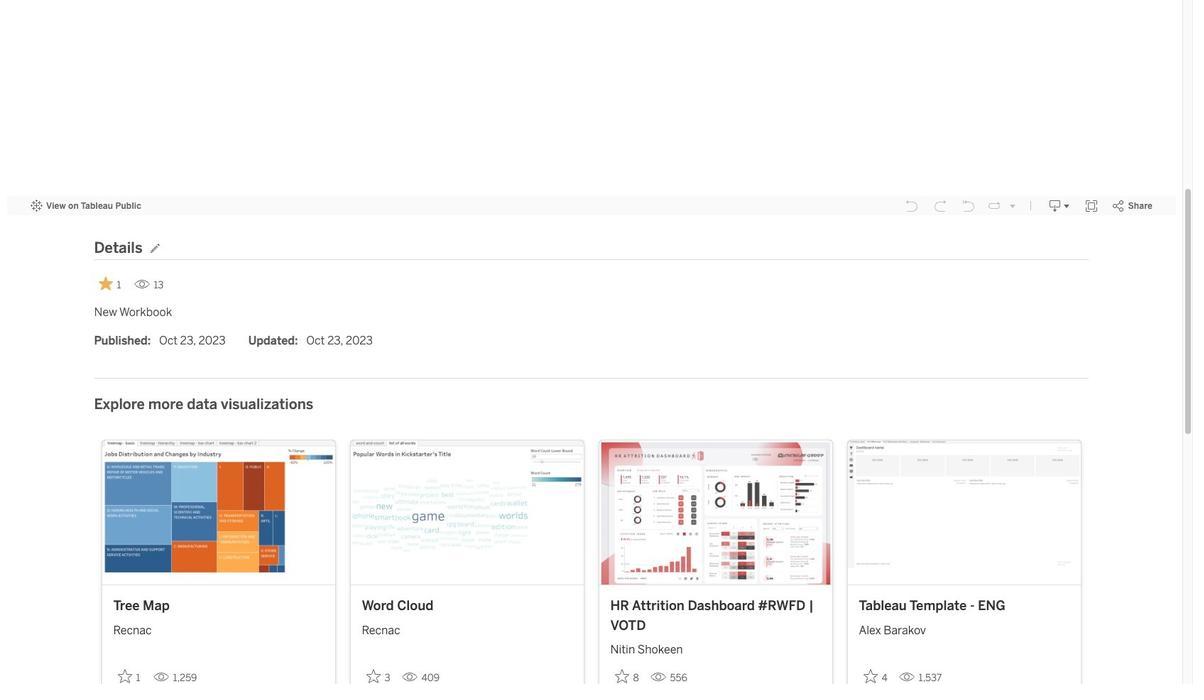 Task type: describe. For each thing, give the bounding box(es) containing it.
add favorite image for 1st "add favorite" button
[[118, 669, 132, 683]]

workbook thumbnail image for 1st "add favorite" button
[[102, 440, 335, 585]]

workbook thumbnail image for fourth "add favorite" button from the left
[[848, 440, 1081, 585]]

add favorite image
[[863, 669, 878, 683]]

4 add favorite button from the left
[[859, 665, 893, 684]]

remove favorite image
[[98, 276, 113, 290]]

add favorite image for 2nd "add favorite" button
[[366, 669, 380, 683]]

add favorite image for 3rd "add favorite" button from left
[[615, 669, 629, 683]]



Task type: vqa. For each thing, say whether or not it's contained in the screenshot.
Y
no



Task type: locate. For each thing, give the bounding box(es) containing it.
1 add favorite button from the left
[[113, 665, 147, 684]]

2 add favorite button from the left
[[362, 665, 396, 684]]

Remove Favorite button
[[94, 272, 128, 295]]

3 add favorite button from the left
[[611, 665, 645, 684]]

workbook thumbnail image
[[102, 440, 335, 585], [351, 440, 584, 585], [599, 440, 832, 585], [848, 440, 1081, 585]]

add favorite image
[[118, 669, 132, 683], [366, 669, 380, 683], [615, 669, 629, 683]]

2 workbook thumbnail image from the left
[[351, 440, 584, 585]]

1 workbook thumbnail image from the left
[[102, 440, 335, 585]]

1 add favorite image from the left
[[118, 669, 132, 683]]

3 workbook thumbnail image from the left
[[599, 440, 832, 585]]

0 horizontal spatial add favorite image
[[118, 669, 132, 683]]

1 horizontal spatial add favorite image
[[366, 669, 380, 683]]

explore more data visualizations heading
[[94, 378, 313, 415]]

2 add favorite image from the left
[[366, 669, 380, 683]]

workbook thumbnail image for 2nd "add favorite" button
[[351, 440, 584, 585]]

4 workbook thumbnail image from the left
[[848, 440, 1081, 585]]

2 horizontal spatial add favorite image
[[615, 669, 629, 683]]

3 add favorite image from the left
[[615, 669, 629, 683]]

Add Favorite button
[[113, 665, 147, 684], [362, 665, 396, 684], [611, 665, 645, 684], [859, 665, 893, 684]]

workbook thumbnail image for 3rd "add favorite" button from left
[[599, 440, 832, 585]]



